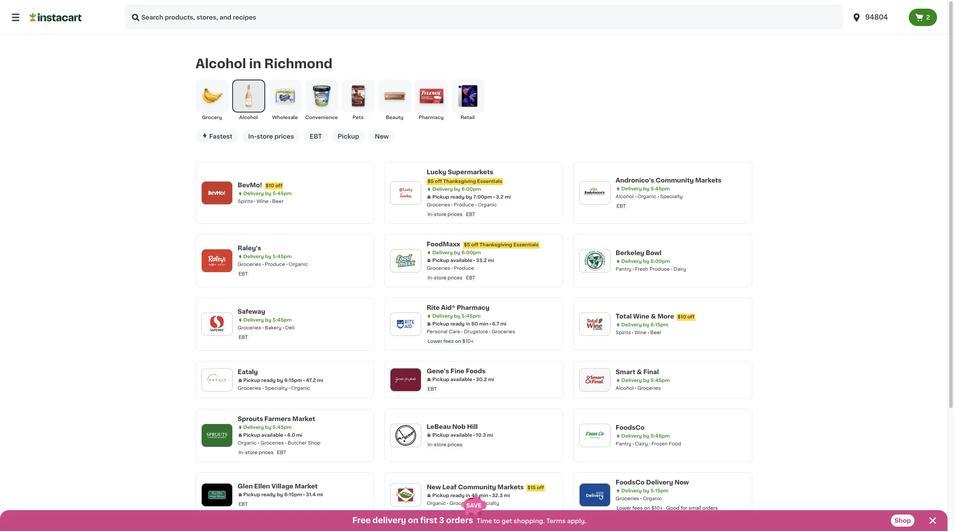 Task type: describe. For each thing, give the bounding box(es) containing it.
terms
[[547, 519, 566, 525]]

andronico's
[[616, 177, 655, 184]]

first
[[420, 517, 437, 525]]

pickup for 47.2 mi
[[243, 378, 260, 383]]

pickup available for 10.3 mi
[[433, 433, 472, 438]]

save image
[[461, 496, 487, 516]]

grocery button
[[196, 80, 229, 121]]

gene's fine foods
[[427, 368, 486, 375]]

leaf
[[443, 485, 457, 491]]

farmers
[[265, 416, 291, 422]]

store down lebeau
[[434, 443, 447, 448]]

1 vertical spatial orders
[[446, 517, 473, 525]]

available for 30.2
[[451, 378, 472, 382]]

lebeau nob hill
[[427, 424, 478, 430]]

mi for 10.3 mi
[[487, 433, 493, 438]]

ebt down glen in the bottom left of the page
[[239, 502, 248, 507]]

0 horizontal spatial shop
[[308, 441, 321, 446]]

0 vertical spatial in
[[249, 58, 261, 70]]

32.3 mi
[[492, 494, 510, 499]]

3
[[439, 517, 445, 525]]

raley's logo image
[[206, 250, 228, 272]]

groceries specialty organic
[[238, 386, 310, 391]]

0 vertical spatial orders
[[703, 506, 718, 511]]

prices down "lebeau nob hill"
[[448, 443, 463, 448]]

butcher
[[288, 441, 307, 446]]

groceries down final at the right of the page
[[638, 386, 661, 391]]

more
[[658, 314, 674, 320]]

available for 33.2
[[451, 258, 472, 263]]

5:45pm for smart & final
[[651, 378, 670, 383]]

fastest
[[209, 134, 233, 140]]

nob
[[452, 424, 466, 430]]

lower for lower fees on $10+
[[428, 339, 442, 344]]

ebt down organic groceries butcher shop
[[277, 451, 286, 455]]

sprouts farmers market logo image
[[206, 425, 228, 447]]

off inside foodmaxx $5 off thanksgiving essentials
[[472, 243, 479, 247]]

5:15pm
[[651, 489, 669, 494]]

by for smart & final logo at the bottom right of page
[[643, 378, 650, 383]]

5:45pm for safeway
[[273, 318, 292, 323]]

2
[[927, 14, 931, 20]]

31.4 mi
[[306, 493, 323, 498]]

ebt down gene's
[[428, 387, 437, 392]]

berkeley bowl logo image
[[584, 250, 606, 272]]

grocery
[[202, 115, 222, 120]]

groceries produce
[[427, 266, 474, 271]]

groceries down 'delivery by 5:15pm'
[[616, 497, 640, 502]]

lower fees on $10+ good for small orders
[[617, 506, 718, 511]]

ready for 31.4
[[262, 493, 276, 498]]

now
[[675, 480, 689, 486]]

2 vertical spatial 6:00pm
[[651, 259, 670, 264]]

foodmaxx $5 off thanksgiving essentials
[[427, 241, 539, 247]]

pickup for 32.3 mi
[[433, 494, 449, 499]]

ebt down raley's
[[239, 272, 248, 277]]

berkeley bowl
[[616, 250, 662, 256]]

spirits wine beer for bevmo!
[[238, 199, 284, 204]]

by for "raley's logo"
[[265, 254, 271, 259]]

total wine & more $10 off
[[616, 314, 695, 320]]

by for berkeley bowl logo
[[643, 259, 650, 264]]

groceries down foodmaxx
[[427, 266, 450, 271]]

pickup ready by 6:15pm for glen ellen village market
[[243, 493, 302, 498]]

94804
[[866, 14, 888, 20]]

andronico's community markets
[[616, 177, 722, 184]]

0 vertical spatial &
[[651, 314, 656, 320]]

instacart logo image
[[30, 12, 82, 23]]

ebt button
[[304, 130, 328, 143]]

bevmo!
[[238, 182, 262, 188]]

delivery for the bevmo! logo
[[243, 191, 264, 196]]

prices inside button
[[275, 134, 294, 140]]

6.7 mi
[[492, 322, 507, 327]]

pickup ready in 45 min
[[433, 494, 488, 499]]

pantry fresh produce dairy
[[616, 267, 687, 272]]

alcohol groceries
[[616, 386, 661, 391]]

bakery
[[265, 326, 282, 331]]

2 vertical spatial in-store prices ebt
[[239, 451, 286, 455]]

ready for 3.2
[[451, 195, 465, 200]]

delivery by 6:15pm
[[622, 323, 669, 328]]

pets
[[353, 115, 364, 120]]

in for pickup ready in 60 min
[[466, 322, 470, 327]]

alcohol for alcohol in richmond
[[196, 58, 246, 70]]

32.3
[[492, 494, 503, 499]]

gene's
[[427, 368, 449, 375]]

delivery by 5:45pm for raley's
[[243, 254, 292, 259]]

mi for 30.2 mi
[[488, 378, 494, 382]]

1 vertical spatial specialty
[[265, 386, 288, 391]]

pickup for 10.3 mi
[[433, 433, 449, 438]]

smart
[[616, 369, 636, 375]]

pharmacy button
[[415, 80, 448, 121]]

delivery for total wine & more logo
[[622, 323, 642, 328]]

by for sprouts farmers market logo
[[265, 425, 271, 430]]

time
[[477, 519, 492, 525]]

5:45pm for rite aid® pharmacy
[[462, 314, 481, 319]]

0 vertical spatial 6:15pm
[[651, 323, 669, 328]]

lower for lower fees on $10+ good for small orders
[[617, 506, 632, 511]]

rite
[[427, 305, 440, 311]]

total
[[616, 314, 632, 320]]

andronico's community markets logo image
[[584, 182, 606, 204]]

delivery for andronico's community markets logo on the right
[[622, 187, 642, 191]]

convenience
[[305, 115, 338, 120]]

groceries down eataly
[[238, 386, 261, 391]]

delivery up 5:15pm
[[646, 480, 673, 486]]

specialty for alcohol organic specialty
[[660, 194, 683, 199]]

delivery by 5:45pm for andronico's community markets
[[622, 187, 670, 191]]

sprouts farmers market
[[238, 416, 315, 422]]

0 horizontal spatial markets
[[498, 485, 524, 491]]

in for pickup ready in 45 min
[[466, 494, 470, 499]]

delivery for foodsco delivery now logo
[[622, 489, 642, 494]]

1 horizontal spatial pharmacy
[[457, 305, 490, 311]]

delivery by 5:45pm for smart & final
[[622, 378, 670, 383]]

beauty button
[[378, 80, 411, 121]]

delivery
[[373, 517, 406, 525]]

care
[[449, 330, 460, 335]]

spirits for bevmo!
[[238, 199, 253, 204]]

in- for 3.2 mi
[[428, 212, 434, 217]]

delivery for smart & final logo at the bottom right of page
[[622, 378, 642, 383]]

off inside new leaf community markets $15 off
[[537, 486, 544, 491]]

smart & final logo image
[[584, 369, 606, 392]]

safeway logo image
[[206, 313, 228, 336]]

get
[[502, 519, 512, 525]]

$10 inside total wine & more $10 off
[[678, 315, 687, 320]]

33.2
[[476, 258, 487, 263]]

delivery for lucky supermarkets logo
[[433, 187, 453, 192]]

delivery by 5:45pm for sprouts farmers market
[[243, 425, 292, 430]]

45
[[472, 494, 478, 499]]

pickup ready in 60 min
[[433, 322, 489, 327]]

by for andronico's community markets logo on the right
[[643, 187, 650, 191]]

1 vertical spatial community
[[458, 485, 496, 491]]

ebt down pickup ready by 7:00pm at top
[[466, 212, 476, 217]]

gene's fine foods logo image
[[395, 369, 417, 392]]

groceries organic
[[616, 497, 662, 502]]

pets button
[[342, 80, 375, 121]]

47.2
[[306, 378, 316, 383]]

by for rite aid® pharmacy logo
[[454, 314, 461, 319]]

free
[[353, 517, 371, 525]]

2 button
[[909, 9, 938, 26]]

delivery by 5:15pm
[[622, 489, 669, 494]]

retail
[[461, 115, 475, 120]]

shopping.
[[514, 519, 545, 525]]

in-store prices ebt for foodmaxx
[[428, 276, 476, 281]]

5:45pm for sprouts farmers market
[[273, 425, 292, 430]]

1 horizontal spatial dairy
[[674, 267, 687, 272]]

0 horizontal spatial groceries produce organic
[[238, 262, 308, 267]]

groceries down sprouts farmers market
[[261, 441, 284, 446]]

in-store prices ebt for lucky
[[428, 212, 476, 217]]

beer for &
[[651, 331, 662, 335]]

0 vertical spatial market
[[292, 416, 315, 422]]

foodmaxx logo image
[[395, 250, 417, 272]]

sprouts
[[238, 416, 263, 422]]

to
[[494, 519, 500, 525]]

4.0 mi
[[287, 433, 302, 438]]

1 horizontal spatial on
[[455, 339, 461, 344]]

by for foodsco delivery now logo
[[643, 489, 650, 494]]

alcohol for alcohol
[[239, 115, 258, 120]]

groceries down raley's
[[238, 262, 261, 267]]

delivery by 5:45pm for rite aid® pharmacy
[[433, 314, 481, 319]]

bowl
[[646, 250, 662, 256]]

pickup ready by 7:00pm
[[433, 195, 492, 200]]

2 94804 button from the left
[[852, 5, 904, 30]]

eataly
[[238, 369, 258, 375]]

pickup for 3.2 mi
[[433, 195, 449, 200]]

Search field
[[125, 5, 843, 30]]

groceries bakery deli
[[238, 326, 295, 331]]

ready for 6.7
[[451, 322, 465, 327]]

new leaf community markets $15 off
[[427, 485, 544, 491]]

4.0
[[287, 433, 295, 438]]

alcohol organic specialty
[[616, 194, 683, 199]]

personal
[[427, 330, 448, 335]]

pickup for 30.2 mi
[[433, 378, 449, 382]]

3.2
[[496, 195, 504, 200]]

mi for 32.3 mi
[[504, 494, 510, 499]]

personal care drugstore groceries
[[427, 330, 516, 335]]

60
[[472, 322, 478, 327]]

in- for 4.0 mi
[[239, 451, 245, 455]]

pickup ready by 6:15pm for eataly
[[243, 378, 302, 383]]

in-store prices inside button
[[248, 134, 294, 140]]

alcohol in richmond
[[196, 58, 333, 70]]

1 vertical spatial wine
[[633, 314, 650, 320]]

1 vertical spatial &
[[637, 369, 642, 375]]

in-store prices button
[[242, 130, 300, 143]]

10.3 mi
[[476, 433, 493, 438]]

organic groceries butcher shop
[[238, 441, 321, 446]]



Task type: locate. For each thing, give the bounding box(es) containing it.
in-store prices down "wholesale"
[[248, 134, 294, 140]]

$5 inside lucky supermarkets $5 off thanksgiving essentials
[[428, 179, 434, 184]]

delivery for berkeley bowl logo
[[622, 259, 642, 264]]

1 vertical spatial shop
[[895, 518, 911, 524]]

bevmo! $10 off
[[238, 182, 283, 188]]

spirits
[[238, 199, 253, 204], [616, 331, 631, 335]]

raley's
[[238, 245, 261, 251]]

$10+
[[463, 339, 474, 344], [652, 506, 663, 511]]

specialty for organic groceries specialty
[[477, 502, 500, 506]]

smart & final
[[616, 369, 659, 375]]

6:15pm
[[651, 323, 669, 328], [284, 378, 302, 383], [284, 493, 302, 498]]

ebt inside button
[[310, 134, 322, 140]]

pickup available down gene's fine foods
[[433, 378, 472, 382]]

shop left close icon
[[895, 518, 911, 524]]

delivery down raley's
[[243, 254, 264, 259]]

ready down ellen
[[262, 493, 276, 498]]

by for "foodmaxx logo"
[[454, 251, 461, 255]]

spirits wine beer down bevmo! $10 off
[[238, 199, 284, 204]]

1 vertical spatial on
[[644, 506, 651, 511]]

thanksgiving inside lucky supermarkets $5 off thanksgiving essentials
[[443, 179, 476, 184]]

pickup available
[[433, 258, 472, 263], [433, 378, 472, 382], [243, 433, 283, 438], [433, 433, 472, 438]]

fees for lower fees on $10+
[[444, 339, 454, 344]]

1 vertical spatial foodsco
[[616, 480, 645, 486]]

beer down delivery by 6:15pm
[[651, 331, 662, 335]]

store down "wholesale"
[[257, 134, 273, 140]]

0 horizontal spatial new
[[375, 134, 389, 140]]

pharmacy up 60
[[457, 305, 490, 311]]

31.4
[[306, 493, 316, 498]]

0 horizontal spatial essentials
[[477, 179, 503, 184]]

groceries down safeway
[[238, 326, 261, 331]]

1 vertical spatial pantry
[[616, 442, 632, 447]]

delivery by 6:00pm up pickup ready by 7:00pm at top
[[433, 187, 481, 192]]

groceries down pickup ready in 45 min
[[450, 502, 473, 506]]

min for pickup ready in 60 min
[[479, 322, 489, 327]]

1 horizontal spatial spirits wine beer
[[616, 331, 662, 335]]

wine up delivery by 6:15pm
[[633, 314, 650, 320]]

pickup available up groceries produce
[[433, 258, 472, 263]]

dairy
[[674, 267, 687, 272], [635, 442, 648, 447]]

by for the bevmo! logo
[[265, 191, 271, 196]]

hill
[[467, 424, 478, 430]]

2 pantry from the top
[[616, 442, 632, 447]]

10.3
[[476, 433, 486, 438]]

1 vertical spatial in-store prices ebt
[[428, 276, 476, 281]]

pickup available up organic groceries butcher shop
[[243, 433, 283, 438]]

food
[[669, 442, 682, 447]]

available for 4.0
[[262, 433, 283, 438]]

pharmacy inside button
[[419, 115, 444, 120]]

delivery down aid®
[[433, 314, 453, 319]]

in-store prices
[[248, 134, 294, 140], [428, 443, 463, 448]]

0 vertical spatial spirits wine beer
[[238, 199, 284, 204]]

in- up glen in the bottom left of the page
[[239, 451, 245, 455]]

ebt down groceries produce
[[466, 276, 476, 281]]

94804 button
[[847, 5, 909, 30], [852, 5, 904, 30]]

1 94804 button from the left
[[847, 5, 909, 30]]

0 vertical spatial groceries produce organic
[[427, 203, 497, 207]]

total wine & more logo image
[[584, 313, 606, 336]]

1 horizontal spatial orders
[[703, 506, 718, 511]]

delivery for sprouts farmers market logo
[[243, 425, 264, 430]]

for
[[681, 506, 688, 511]]

alcohol
[[196, 58, 246, 70], [239, 115, 258, 120], [616, 194, 634, 199], [616, 386, 634, 391]]

beer for off
[[272, 199, 284, 204]]

new inside new button
[[375, 134, 389, 140]]

berkeley
[[616, 250, 645, 256]]

1 min from the top
[[479, 322, 489, 327]]

in left 45
[[466, 494, 470, 499]]

wine
[[257, 199, 269, 204], [633, 314, 650, 320], [635, 331, 647, 335]]

available down 'fine'
[[451, 378, 472, 382]]

1 vertical spatial new
[[427, 485, 441, 491]]

2 vertical spatial in
[[466, 494, 470, 499]]

1 vertical spatial markets
[[498, 485, 524, 491]]

shop inside button
[[895, 518, 911, 524]]

7:00pm
[[473, 195, 492, 200]]

0 vertical spatial shop
[[308, 441, 321, 446]]

1 vertical spatial spirits wine beer
[[616, 331, 662, 335]]

6:00pm down bowl
[[651, 259, 670, 264]]

spirits for total wine & more
[[616, 331, 631, 335]]

delivery by 6:00pm down foodmaxx
[[433, 251, 481, 255]]

delivery by 5:45pm for foodsco
[[622, 434, 670, 439]]

0 horizontal spatial thanksgiving
[[443, 179, 476, 184]]

$10 inside bevmo! $10 off
[[266, 184, 274, 188]]

6:15pm for eataly
[[284, 378, 302, 383]]

6.7
[[492, 322, 499, 327]]

bevmo! logo image
[[206, 182, 228, 204]]

fees for lower fees on $10+ good for small orders
[[633, 506, 643, 511]]

1 vertical spatial market
[[295, 484, 318, 490]]

1 vertical spatial $10+
[[652, 506, 663, 511]]

ebt down groceries bakery deli
[[239, 335, 248, 340]]

off
[[435, 179, 442, 184], [275, 184, 283, 188], [472, 243, 479, 247], [688, 315, 695, 320], [537, 486, 544, 491]]

0 horizontal spatial pharmacy
[[419, 115, 444, 120]]

pickup up personal
[[433, 322, 449, 327]]

off inside total wine & more $10 off
[[688, 315, 695, 320]]

by for total wine & more logo
[[643, 323, 650, 328]]

rite aid® pharmacy logo image
[[395, 313, 417, 336]]

0 vertical spatial pickup ready by 6:15pm
[[243, 378, 302, 383]]

1 horizontal spatial lower
[[617, 506, 632, 511]]

community up alcohol organic specialty
[[656, 177, 694, 184]]

fees
[[444, 339, 454, 344], [633, 506, 643, 511]]

delivery down foodmaxx
[[433, 251, 453, 255]]

foodsco delivery now logo image
[[584, 484, 606, 507]]

frozen
[[652, 442, 668, 447]]

specialty up sprouts farmers market
[[265, 386, 288, 391]]

0 horizontal spatial fees
[[444, 339, 454, 344]]

spirits down total
[[616, 331, 631, 335]]

mi right 10.3
[[487, 433, 493, 438]]

0 vertical spatial in-store prices
[[248, 134, 294, 140]]

free delivery on first 3 orders time to get shopping. terms apply.
[[353, 517, 587, 525]]

lucky supermarkets logo image
[[395, 182, 417, 204]]

alcohol for alcohol groceries
[[616, 386, 634, 391]]

1 vertical spatial pharmacy
[[457, 305, 490, 311]]

beer down bevmo! $10 off
[[272, 199, 284, 204]]

in-store prices ebt
[[428, 212, 476, 217], [428, 276, 476, 281], [239, 451, 286, 455]]

alcohol button
[[232, 80, 265, 121]]

0 vertical spatial markets
[[696, 177, 722, 184]]

2 pickup ready by 6:15pm from the top
[[243, 493, 302, 498]]

by
[[643, 187, 650, 191], [454, 187, 461, 192], [265, 191, 271, 196], [466, 195, 472, 200], [454, 251, 461, 255], [265, 254, 271, 259], [643, 259, 650, 264], [454, 314, 461, 319], [265, 318, 271, 323], [643, 323, 650, 328], [277, 378, 283, 383], [643, 378, 650, 383], [265, 425, 271, 430], [643, 434, 650, 439], [643, 489, 650, 494], [277, 493, 283, 498]]

0 vertical spatial spirits
[[238, 199, 253, 204]]

lebeau nob hill logo image
[[395, 425, 417, 447]]

0 horizontal spatial $10
[[266, 184, 274, 188]]

in-store prices down lebeau
[[428, 443, 463, 448]]

prices for 3.2 mi
[[448, 212, 463, 217]]

1 vertical spatial lower
[[617, 506, 632, 511]]

0 vertical spatial new
[[375, 134, 389, 140]]

$10
[[266, 184, 274, 188], [678, 315, 687, 320]]

new for new
[[375, 134, 389, 140]]

available up organic groceries butcher shop
[[262, 433, 283, 438]]

1 horizontal spatial shop
[[895, 518, 911, 524]]

delivery by 6:00pm up fresh
[[622, 259, 670, 264]]

5:45pm for foodsco
[[651, 434, 670, 439]]

pickup ready by 6:15pm down glen ellen village market
[[243, 493, 302, 498]]

& up delivery by 6:15pm
[[651, 314, 656, 320]]

0 horizontal spatial in-store prices
[[248, 134, 294, 140]]

pharmacy
[[419, 115, 444, 120], [457, 305, 490, 311]]

alcohol up the in-store prices button
[[239, 115, 258, 120]]

0 vertical spatial on
[[455, 339, 461, 344]]

30.2
[[476, 378, 487, 382]]

1 horizontal spatial groceries produce organic
[[427, 203, 497, 207]]

0 horizontal spatial $10+
[[463, 339, 474, 344]]

lucky
[[427, 169, 447, 175]]

thanksgiving down 'supermarkets'
[[443, 179, 476, 184]]

1 vertical spatial beer
[[651, 331, 662, 335]]

0 vertical spatial specialty
[[660, 194, 683, 199]]

delivery down sprouts
[[243, 425, 264, 430]]

2 foodsco from the top
[[616, 480, 645, 486]]

orders right small
[[703, 506, 718, 511]]

village
[[272, 484, 294, 490]]

1 horizontal spatial beer
[[651, 331, 662, 335]]

store for 4.0 mi
[[245, 451, 258, 455]]

ellen
[[254, 484, 270, 490]]

30.2 mi
[[476, 378, 494, 382]]

lebeau
[[427, 424, 451, 430]]

0 vertical spatial in-store prices ebt
[[428, 212, 476, 217]]

ready up organic groceries specialty
[[451, 494, 465, 499]]

$5 inside foodmaxx $5 off thanksgiving essentials
[[464, 243, 470, 247]]

groceries produce organic down pickup ready by 7:00pm at top
[[427, 203, 497, 207]]

mi for 4.0 mi
[[296, 433, 302, 438]]

0 vertical spatial dairy
[[674, 267, 687, 272]]

5:45pm for raley's
[[273, 254, 292, 259]]

delivery by 5:45pm down sprouts farmers market
[[243, 425, 292, 430]]

2 min from the top
[[479, 494, 488, 499]]

1 pantry from the top
[[616, 267, 632, 272]]

pickup down leaf
[[433, 494, 449, 499]]

delivery down smart & final
[[622, 378, 642, 383]]

foodmaxx
[[427, 241, 461, 247]]

fastest button
[[196, 130, 239, 143]]

store
[[257, 134, 273, 140], [434, 212, 447, 217], [434, 276, 447, 281], [434, 443, 447, 448], [245, 451, 258, 455]]

delivery for safeway logo
[[243, 318, 264, 323]]

spirits wine beer for total
[[616, 331, 662, 335]]

alcohol down 'andronico's'
[[616, 194, 634, 199]]

1 vertical spatial spirits
[[616, 331, 631, 335]]

by for foodsco logo
[[643, 434, 650, 439]]

delivery by 5:45pm up alcohol organic specialty
[[622, 187, 670, 191]]

prices down groceries produce
[[448, 276, 463, 281]]

wholesale
[[272, 115, 298, 120]]

1 vertical spatial pickup ready by 6:15pm
[[243, 493, 302, 498]]

0 horizontal spatial spirits
[[238, 199, 253, 204]]

2 horizontal spatial on
[[644, 506, 651, 511]]

lucky supermarkets $5 off thanksgiving essentials
[[427, 169, 503, 184]]

pickup for 33.2 mi
[[433, 258, 449, 263]]

by for lucky supermarkets logo
[[454, 187, 461, 192]]

1 horizontal spatial thanksgiving
[[480, 243, 513, 247]]

essentials inside lucky supermarkets $5 off thanksgiving essentials
[[477, 179, 503, 184]]

mi right 31.4
[[317, 493, 323, 498]]

0 vertical spatial min
[[479, 322, 489, 327]]

pickup for 6.7 mi
[[433, 322, 449, 327]]

delivery for rite aid® pharmacy logo
[[433, 314, 453, 319]]

ready up groceries specialty organic
[[262, 378, 276, 383]]

ready for 32.3
[[451, 494, 465, 499]]

ready for 47.2
[[262, 378, 276, 383]]

delivery for foodsco logo
[[622, 434, 642, 439]]

lower fees on $10+
[[428, 339, 474, 344]]

0 vertical spatial foodsco
[[616, 425, 645, 431]]

prices down "wholesale"
[[275, 134, 294, 140]]

delivery
[[622, 187, 642, 191], [433, 187, 453, 192], [243, 191, 264, 196], [433, 251, 453, 255], [243, 254, 264, 259], [622, 259, 642, 264], [433, 314, 453, 319], [243, 318, 264, 323], [622, 323, 642, 328], [622, 378, 642, 383], [243, 425, 264, 430], [622, 434, 642, 439], [646, 480, 673, 486], [622, 489, 642, 494]]

$10 right "bevmo!"
[[266, 184, 274, 188]]

1 foodsco from the top
[[616, 425, 645, 431]]

beauty
[[386, 115, 404, 120]]

1 horizontal spatial community
[[656, 177, 694, 184]]

prices for 4.0 mi
[[259, 451, 274, 455]]

store for 3.2 mi
[[434, 212, 447, 217]]

delivery down 'andronico's'
[[622, 187, 642, 191]]

33.2 mi
[[476, 258, 494, 263]]

prices for 33.2 mi
[[448, 276, 463, 281]]

wine for wine
[[635, 331, 647, 335]]

0 vertical spatial $10
[[266, 184, 274, 188]]

glen ellen village market
[[238, 484, 318, 490]]

wine down bevmo! $10 off
[[257, 199, 269, 204]]

2 vertical spatial delivery by 6:00pm
[[622, 259, 670, 264]]

1 vertical spatial dairy
[[635, 442, 648, 447]]

alcohol for alcohol organic specialty
[[616, 194, 634, 199]]

thanksgiving inside foodmaxx $5 off thanksgiving essentials
[[480, 243, 513, 247]]

in left 60
[[466, 322, 470, 327]]

0 vertical spatial wine
[[257, 199, 269, 204]]

2 horizontal spatial specialty
[[660, 194, 683, 199]]

community
[[656, 177, 694, 184], [458, 485, 496, 491]]

off inside lucky supermarkets $5 off thanksgiving essentials
[[435, 179, 442, 184]]

2 vertical spatial specialty
[[477, 502, 500, 506]]

pickup down lucky
[[433, 195, 449, 200]]

new for new leaf community markets $15 off
[[427, 485, 441, 491]]

1 horizontal spatial &
[[651, 314, 656, 320]]

0 horizontal spatial $5
[[428, 179, 434, 184]]

essentials inside foodmaxx $5 off thanksgiving essentials
[[514, 243, 539, 247]]

6:15pm for glen ellen village market
[[284, 493, 302, 498]]

pickup down gene's
[[433, 378, 449, 382]]

1 horizontal spatial in-store prices
[[428, 443, 463, 448]]

0 vertical spatial fees
[[444, 339, 454, 344]]

alcohol down smart
[[616, 386, 634, 391]]

ebt down 'andronico's'
[[617, 204, 626, 209]]

0 vertical spatial delivery by 6:00pm
[[433, 187, 481, 192]]

6:00pm for supermarkets
[[462, 187, 481, 192]]

lower down personal
[[428, 339, 442, 344]]

0 horizontal spatial orders
[[446, 517, 473, 525]]

store down groceries produce
[[434, 276, 447, 281]]

convenience button
[[305, 80, 338, 121]]

pickup
[[338, 134, 359, 140], [433, 195, 449, 200], [433, 258, 449, 263], [433, 322, 449, 327], [433, 378, 449, 382], [243, 378, 260, 383], [243, 433, 260, 438], [433, 433, 449, 438], [243, 493, 260, 498], [433, 494, 449, 499]]

1 horizontal spatial new
[[427, 485, 441, 491]]

mi right 30.2
[[488, 378, 494, 382]]

beer
[[272, 199, 284, 204], [651, 331, 662, 335]]

0 vertical spatial $10+
[[463, 339, 474, 344]]

ready up care at the bottom of the page
[[451, 322, 465, 327]]

aid®
[[441, 305, 455, 311]]

1 vertical spatial groceries produce organic
[[238, 262, 308, 267]]

alcohol inside button
[[239, 115, 258, 120]]

47.2 mi
[[306, 378, 323, 383]]

store for 33.2 mi
[[434, 276, 447, 281]]

pickup for 31.4 mi
[[243, 493, 260, 498]]

1 vertical spatial in-store prices
[[428, 443, 463, 448]]

groceries down 6.7 mi
[[492, 330, 516, 335]]

apply.
[[567, 519, 587, 525]]

pickup up groceries produce
[[433, 258, 449, 263]]

prices down pickup ready by 7:00pm at top
[[448, 212, 463, 217]]

supermarkets
[[448, 169, 494, 175]]

eataly logo image
[[206, 369, 228, 392]]

pickup down lebeau
[[433, 433, 449, 438]]

alcohol in richmond main content
[[0, 35, 948, 532]]

specialty
[[660, 194, 683, 199], [265, 386, 288, 391], [477, 502, 500, 506]]

0 vertical spatial lower
[[428, 339, 442, 344]]

0 horizontal spatial community
[[458, 485, 496, 491]]

1 vertical spatial $5
[[464, 243, 470, 247]]

1 horizontal spatial essentials
[[514, 243, 539, 247]]

0 vertical spatial essentials
[[477, 179, 503, 184]]

delivery by 5:45pm down rite aid® pharmacy
[[433, 314, 481, 319]]

off inside bevmo! $10 off
[[275, 184, 283, 188]]

wine for $10
[[257, 199, 269, 204]]

$10+ for lower fees on $10+
[[463, 339, 474, 344]]

0 horizontal spatial specialty
[[265, 386, 288, 391]]

pickup down glen in the bottom left of the page
[[243, 493, 260, 498]]

glen ellen village market logo image
[[206, 484, 228, 507]]

drugstore
[[464, 330, 488, 335]]

fees down care at the bottom of the page
[[444, 339, 454, 344]]

close image
[[928, 516, 938, 526]]

specialty down andronico's community markets
[[660, 194, 683, 199]]

1 vertical spatial min
[[479, 494, 488, 499]]

0 horizontal spatial &
[[637, 369, 642, 375]]

1 vertical spatial 6:15pm
[[284, 378, 302, 383]]

off up '33.2' at the top
[[472, 243, 479, 247]]

store down organic groceries butcher shop
[[245, 451, 258, 455]]

groceries down pickup ready by 7:00pm at top
[[427, 203, 450, 207]]

pantry for foodsco
[[616, 442, 632, 447]]

foods
[[466, 368, 486, 375]]

in- for 33.2 mi
[[428, 276, 434, 281]]

1 vertical spatial fees
[[633, 506, 643, 511]]

delivery down total
[[622, 323, 642, 328]]

pantry right foodsco logo
[[616, 442, 632, 447]]

1 pickup ready by 6:15pm from the top
[[243, 378, 302, 383]]

foodsco for foodsco
[[616, 425, 645, 431]]

specialty down 32.3 on the right bottom of page
[[477, 502, 500, 506]]

pantry for berkeley bowl
[[616, 267, 632, 272]]

$10+ left good
[[652, 506, 663, 511]]

wholesale button
[[269, 80, 302, 121]]

$15
[[528, 486, 536, 491]]

on for orders
[[408, 517, 419, 525]]

0 horizontal spatial lower
[[428, 339, 442, 344]]

0 vertical spatial community
[[656, 177, 694, 184]]

3.2 mi
[[496, 195, 511, 200]]

delivery by 5:45pm down bevmo! $10 off
[[243, 191, 292, 196]]

1 horizontal spatial markets
[[696, 177, 722, 184]]

& left final at the right of the page
[[637, 369, 642, 375]]

orders down organic groceries specialty
[[446, 517, 473, 525]]

wine down delivery by 6:15pm
[[635, 331, 647, 335]]

in- down lebeau
[[428, 443, 434, 448]]

in- down groceries produce
[[428, 276, 434, 281]]

6:15pm down "village"
[[284, 493, 302, 498]]

in-store prices ebt down pickup ready by 7:00pm at top
[[428, 212, 476, 217]]

1 vertical spatial thanksgiving
[[480, 243, 513, 247]]

1 vertical spatial 6:00pm
[[462, 251, 481, 255]]

pickup inside button
[[338, 134, 359, 140]]

0 horizontal spatial on
[[408, 517, 419, 525]]

by for safeway logo
[[265, 318, 271, 323]]

0 vertical spatial thanksgiving
[[443, 179, 476, 184]]

on for for
[[644, 506, 651, 511]]

safeway
[[238, 309, 265, 315]]

shop button
[[891, 515, 915, 527]]

foodsco up 'delivery by 5:15pm'
[[616, 480, 645, 486]]

delivery by 5:45pm for safeway
[[243, 318, 292, 323]]

mi for 6.7 mi
[[501, 322, 507, 327]]

foodsco logo image
[[584, 425, 606, 447]]

1 horizontal spatial $10+
[[652, 506, 663, 511]]

delivery by 5:45pm up pantry dairy frozen food
[[622, 434, 670, 439]]

pickup available for 4.0 mi
[[243, 433, 283, 438]]

in- inside button
[[248, 134, 257, 140]]

5:45pm for andronico's community markets
[[651, 187, 670, 191]]

available for 10.3
[[451, 433, 472, 438]]

delivery by 6:00pm for lucky
[[433, 187, 481, 192]]

essentials
[[477, 179, 503, 184], [514, 243, 539, 247]]

0 horizontal spatial beer
[[272, 199, 284, 204]]

pickup down pets
[[338, 134, 359, 140]]

1 vertical spatial essentials
[[514, 243, 539, 247]]

pickup for 4.0 mi
[[243, 433, 260, 438]]

mi for 3.2 mi
[[505, 195, 511, 200]]

on down care at the bottom of the page
[[455, 339, 461, 344]]

store inside button
[[257, 134, 273, 140]]

organic
[[638, 194, 657, 199], [478, 203, 497, 207], [289, 262, 308, 267], [291, 386, 310, 391], [238, 441, 257, 446], [643, 497, 662, 502], [427, 502, 446, 506]]

None search field
[[125, 5, 843, 30]]

mi for 47.2 mi
[[317, 378, 323, 383]]

1 vertical spatial in
[[466, 322, 470, 327]]

5:45pm
[[651, 187, 670, 191], [273, 191, 292, 196], [273, 254, 292, 259], [462, 314, 481, 319], [273, 318, 292, 323], [651, 378, 670, 383], [273, 425, 292, 430], [651, 434, 670, 439]]

foodsco delivery now
[[616, 480, 689, 486]]

mi for 33.2 mi
[[488, 258, 494, 263]]

pickup available for 30.2 mi
[[433, 378, 472, 382]]

delivery by 5:45pm
[[622, 187, 670, 191], [243, 191, 292, 196], [243, 254, 292, 259], [433, 314, 481, 319], [243, 318, 292, 323], [622, 378, 670, 383], [243, 425, 292, 430], [622, 434, 670, 439]]

$10+ for lower fees on $10+ good for small orders
[[652, 506, 663, 511]]

on left first
[[408, 517, 419, 525]]

store down pickup ready by 7:00pm at top
[[434, 212, 447, 217]]

6:00pm for $5
[[462, 251, 481, 255]]

lower
[[428, 339, 442, 344], [617, 506, 632, 511]]

pickup available for 33.2 mi
[[433, 258, 472, 263]]

lower down groceries organic in the bottom of the page
[[617, 506, 632, 511]]

1 horizontal spatial specialty
[[477, 502, 500, 506]]

new leaf community markets logo image
[[395, 484, 417, 507]]

$5 right foodmaxx
[[464, 243, 470, 247]]



Task type: vqa. For each thing, say whether or not it's contained in the screenshot.


